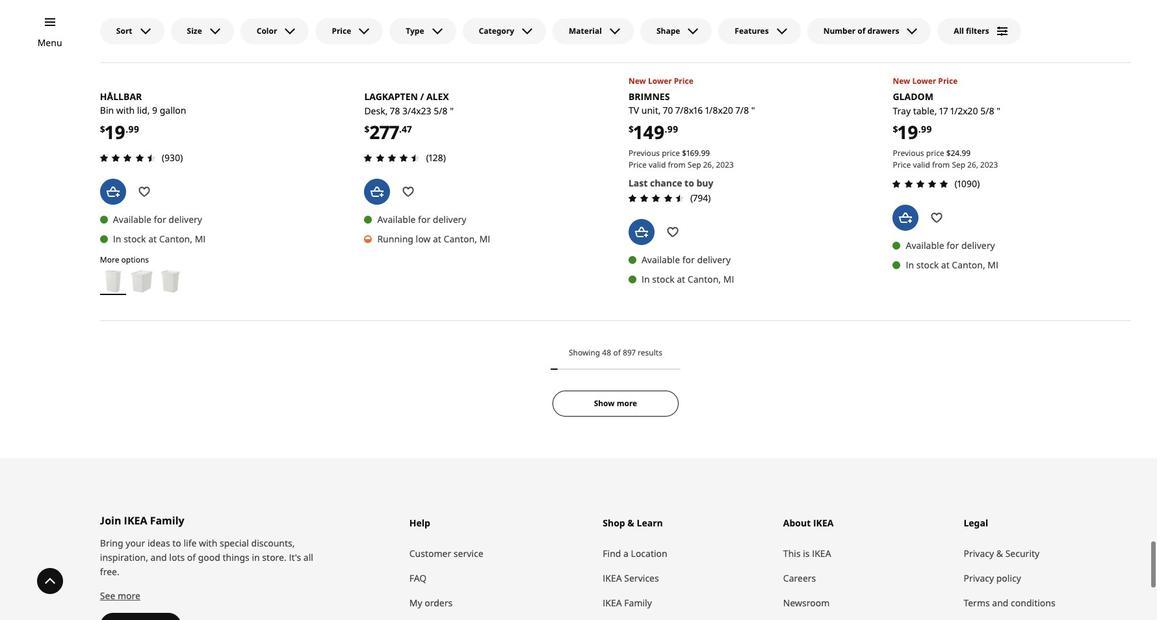 Task type: locate. For each thing, give the bounding box(es) containing it.
0 horizontal spatial of
[[187, 552, 196, 564]]

for up low
[[418, 213, 431, 226]]

privacy up terms
[[964, 572, 995, 585]]

bring your ideas to life with special discounts, inspiration, and lots of good things in store. it's all free.
[[100, 537, 313, 578]]

price inside the previous price $ 24 . 99 price valid from sep 26, 2023
[[893, 159, 912, 170]]

0 vertical spatial in stock at canton, mi
[[113, 233, 206, 245]]

previous
[[629, 147, 660, 159], [893, 147, 925, 159]]

material
[[569, 25, 602, 36]]

1 horizontal spatial of
[[614, 347, 621, 358]]

ikea inside ikea services link
[[603, 572, 622, 585]]

for down "(794)"
[[683, 254, 695, 266]]

$
[[100, 123, 105, 136], [629, 123, 634, 136], [365, 123, 370, 136], [893, 123, 899, 136], [683, 147, 687, 159], [947, 147, 952, 159]]

1 horizontal spatial 19
[[899, 120, 919, 145]]

sep inside previous price $ 169 . 99 price valid from sep 26, 2023
[[688, 159, 702, 170]]

available up options
[[113, 213, 152, 226]]

privacy
[[964, 548, 995, 560], [964, 572, 995, 585]]

19 down tray
[[899, 120, 919, 145]]

0 vertical spatial to
[[685, 177, 695, 189]]

99 down table,
[[922, 123, 933, 136]]

. inside new lower price gladom tray table, 17 1/2x20 5/8 " $ 19 . 99
[[919, 123, 922, 136]]

canton, for (128)
[[444, 233, 477, 245]]

. down 78
[[399, 123, 402, 136]]

price left 24
[[927, 147, 945, 159]]

$ down tray
[[893, 123, 899, 136]]

0 vertical spatial with
[[116, 104, 135, 117]]

of right 48
[[614, 347, 621, 358]]

. inside new lower price brimnes tv unit, 70 7/8x16 1/8x20 7/8 " $ 149 . 99
[[665, 123, 668, 136]]

price
[[332, 25, 351, 36], [674, 75, 694, 86], [939, 75, 958, 86], [629, 159, 647, 170], [893, 159, 912, 170]]

1 lower from the left
[[649, 75, 672, 86]]

valid
[[649, 159, 666, 170], [914, 159, 931, 170]]

hållbar bin with lid, 9 gallon $ 19 . 99
[[100, 90, 186, 145]]

with up good
[[199, 537, 217, 550]]

1 horizontal spatial stock
[[653, 273, 675, 286]]

1 price from the left
[[662, 147, 681, 159]]

1 privacy from the top
[[964, 548, 995, 560]]

lower inside new lower price brimnes tv unit, 70 7/8x16 1/8x20 7/8 " $ 149 . 99
[[649, 75, 672, 86]]

19
[[105, 120, 126, 145], [899, 120, 919, 145]]

gladom
[[893, 90, 934, 102]]

lower inside new lower price gladom tray table, 17 1/2x20 5/8 " $ 19 . 99
[[913, 75, 937, 86]]

3 " from the left
[[997, 104, 1001, 117]]

gallon
[[160, 104, 186, 117]]

3/4x23
[[403, 104, 432, 117]]

ikea
[[124, 514, 147, 528], [813, 548, 832, 560], [603, 572, 622, 585], [603, 597, 622, 609]]

category
[[479, 25, 515, 36]]

0 vertical spatial stock
[[124, 233, 146, 245]]

"
[[752, 104, 756, 117], [450, 104, 454, 117], [997, 104, 1001, 117]]

7/8x16
[[676, 104, 703, 117]]

family up ideas in the bottom of the page
[[150, 514, 185, 528]]

of left drawers
[[858, 25, 866, 36]]

previous inside the previous price $ 24 . 99 price valid from sep 26, 2023
[[893, 147, 925, 159]]

$ down tv
[[629, 123, 634, 136]]

26, up buy
[[704, 159, 715, 170]]

previous down 149
[[629, 147, 660, 159]]

in stock at canton, mi for 19
[[907, 259, 999, 271]]

2 horizontal spatial stock
[[917, 259, 940, 271]]

more options
[[100, 254, 149, 265]]

1 horizontal spatial 5/8
[[981, 104, 995, 117]]

faq
[[410, 572, 427, 585]]

1 horizontal spatial previous
[[893, 147, 925, 159]]

0 horizontal spatial with
[[116, 104, 135, 117]]

0 horizontal spatial 2023
[[717, 159, 734, 170]]

1 sep from the left
[[688, 159, 702, 170]]

1 horizontal spatial price
[[927, 147, 945, 159]]

" right 3/4x23
[[450, 104, 454, 117]]

from inside previous price $ 169 . 99 price valid from sep 26, 2023
[[668, 159, 686, 170]]

valid for 19
[[914, 159, 931, 170]]

available
[[113, 213, 152, 226], [378, 213, 416, 226], [907, 239, 945, 252], [642, 254, 680, 266]]

join ikea family
[[100, 514, 185, 528]]

99 inside the previous price $ 24 . 99 price valid from sep 26, 2023
[[962, 147, 971, 159]]

more for see more
[[118, 590, 140, 602]]

features
[[735, 25, 769, 36]]

2 horizontal spatial in
[[907, 259, 915, 271]]

at for (930)
[[148, 233, 157, 245]]

ikea inside this is ikea link
[[813, 548, 832, 560]]

number of drawers button
[[808, 18, 932, 44]]

store.
[[262, 552, 287, 564]]

careers link
[[784, 567, 951, 591]]

with inside bring your ideas to life with special discounts, inspiration, and lots of good things in store. it's all free.
[[199, 537, 217, 550]]

bring
[[100, 537, 123, 550]]

26, inside the previous price $ 24 . 99 price valid from sep 26, 2023
[[968, 159, 979, 170]]

more inside button
[[617, 398, 638, 409]]

1 previous from the left
[[629, 147, 660, 159]]

special
[[220, 537, 249, 550]]

features button
[[719, 18, 801, 44]]

privacy policy
[[964, 572, 1022, 585]]

1 vertical spatial in stock at canton, mi
[[907, 259, 999, 271]]

2 vertical spatial in
[[642, 273, 650, 286]]

1 horizontal spatial 2023
[[981, 159, 999, 170]]

. down the 70
[[665, 123, 668, 136]]

previous inside previous price $ 169 . 99 price valid from sep 26, 2023
[[629, 147, 660, 159]]

sort
[[116, 25, 132, 36]]

99 down lid,
[[128, 123, 139, 136]]

1 2023 from the left
[[717, 159, 734, 170]]

1 from from the left
[[668, 159, 686, 170]]

and right terms
[[993, 597, 1009, 609]]

in
[[252, 552, 260, 564]]

tray
[[893, 104, 911, 117]]

mi
[[195, 233, 206, 245], [480, 233, 491, 245], [988, 259, 999, 271], [724, 273, 735, 286]]

2 horizontal spatial "
[[997, 104, 1001, 117]]

mi for (128)
[[480, 233, 491, 245]]

from up 'last chance to buy' in the right of the page
[[668, 159, 686, 170]]

. down table,
[[919, 123, 922, 136]]

new
[[629, 75, 647, 86], [893, 75, 911, 86]]

$ up review: 4.8 out of 5 stars. total reviews: 1090 image
[[947, 147, 952, 159]]

2 sep from the left
[[953, 159, 966, 170]]

available down review: 4.8 out of 5 stars. total reviews: 1090 image
[[907, 239, 945, 252]]

alex
[[427, 90, 449, 102]]

1 horizontal spatial more
[[617, 398, 638, 409]]

$ up 'last chance to buy' in the right of the page
[[683, 147, 687, 159]]

services
[[625, 572, 659, 585]]

review: 4.7 out of 5 stars. total reviews: 128 image
[[361, 150, 424, 166]]

ikea family
[[603, 597, 652, 609]]

new up brimnes
[[629, 75, 647, 86]]

in for $
[[642, 273, 650, 286]]

99 down the 70
[[668, 123, 679, 136]]

1 " from the left
[[752, 104, 756, 117]]

of
[[858, 25, 866, 36], [614, 347, 621, 358], [187, 552, 196, 564]]

2023 inside the previous price $ 24 . 99 price valid from sep 26, 2023
[[981, 159, 999, 170]]

price inside popup button
[[332, 25, 351, 36]]

1 vertical spatial in
[[907, 259, 915, 271]]

0 horizontal spatial in stock at canton, mi
[[113, 233, 206, 245]]

2 2023 from the left
[[981, 159, 999, 170]]

1 horizontal spatial in stock at canton, mi
[[642, 273, 735, 286]]

sep for 19
[[953, 159, 966, 170]]

stock
[[124, 233, 146, 245], [917, 259, 940, 271], [653, 273, 675, 286]]

" inside new lower price brimnes tv unit, 70 7/8x16 1/8x20 7/8 " $ 149 . 99
[[752, 104, 756, 117]]

0 horizontal spatial from
[[668, 159, 686, 170]]

at for (128)
[[433, 233, 442, 245]]

ikea down find
[[603, 572, 622, 585]]

of inside popup button
[[858, 25, 866, 36]]

" inside lagkapten / alex desk, 78 3/4x23 5/8 " $ 277 . 47
[[450, 104, 454, 117]]

0 horizontal spatial 5/8
[[434, 104, 448, 117]]

" right the 7/8
[[752, 104, 756, 117]]

2 privacy from the top
[[964, 572, 995, 585]]

2 horizontal spatial in stock at canton, mi
[[907, 259, 999, 271]]

2023 inside previous price $ 169 . 99 price valid from sep 26, 2023
[[717, 159, 734, 170]]

available for delivery down "(794)"
[[642, 254, 731, 266]]

0 vertical spatial in
[[113, 233, 121, 245]]

2 previous from the left
[[893, 147, 925, 159]]

0 horizontal spatial family
[[150, 514, 185, 528]]

. up review: 4.7 out of 5 stars. total reviews: 930 'image'
[[126, 123, 128, 136]]

99 inside previous price $ 169 . 99 price valid from sep 26, 2023
[[702, 147, 710, 159]]

more right see
[[118, 590, 140, 602]]

1 vertical spatial more
[[118, 590, 140, 602]]

chance
[[651, 177, 683, 189]]

" right 1/2x20
[[997, 104, 1001, 117]]

shape button
[[641, 18, 713, 44]]

ikea services link
[[603, 567, 771, 591]]

0 horizontal spatial price
[[662, 147, 681, 159]]

valid up the chance
[[649, 159, 666, 170]]

price inside new lower price gladom tray table, 17 1/2x20 5/8 " $ 19 . 99
[[939, 75, 958, 86]]

review: 4.8 out of 5 stars. total reviews: 1090 image
[[890, 176, 953, 192]]

available for delivery up low
[[378, 213, 467, 226]]

0 horizontal spatial 26,
[[704, 159, 715, 170]]

running
[[378, 233, 414, 245]]

1 horizontal spatial sep
[[953, 159, 966, 170]]

policy
[[997, 572, 1022, 585]]

70
[[664, 104, 674, 117]]

lower up gladom
[[913, 75, 937, 86]]

2 vertical spatial of
[[187, 552, 196, 564]]

terms and conditions link
[[964, 591, 1132, 616]]

0 vertical spatial more
[[617, 398, 638, 409]]

previous up review: 4.8 out of 5 stars. total reviews: 1090 image
[[893, 147, 925, 159]]

ikea down ikea services
[[603, 597, 622, 609]]

lower
[[649, 75, 672, 86], [913, 75, 937, 86]]

5/8 inside lagkapten / alex desk, 78 3/4x23 5/8 " $ 277 . 47
[[434, 104, 448, 117]]

9
[[152, 104, 157, 117]]

family down services
[[625, 597, 652, 609]]

delivery down '(1090)'
[[962, 239, 996, 252]]

2023 for 19
[[981, 159, 999, 170]]

previous price $ 169 . 99 price valid from sep 26, 2023
[[629, 147, 734, 170]]

all filters
[[955, 25, 990, 36]]

1 vertical spatial privacy
[[964, 572, 995, 585]]

0 vertical spatial and
[[151, 552, 167, 564]]

price
[[662, 147, 681, 159], [927, 147, 945, 159]]

canton, for (930)
[[159, 233, 193, 245]]

delivery down (930)
[[169, 213, 202, 226]]

$ inside lagkapten / alex desk, 78 3/4x23 5/8 " $ 277 . 47
[[365, 123, 370, 136]]

1 horizontal spatial from
[[933, 159, 951, 170]]

48
[[603, 347, 612, 358]]

price button
[[316, 18, 383, 44]]

valid inside previous price $ 169 . 99 price valid from sep 26, 2023
[[649, 159, 666, 170]]

valid up review: 4.8 out of 5 stars. total reviews: 1090 image
[[914, 159, 931, 170]]

privacy policy link
[[964, 567, 1132, 591]]

lower up brimnes
[[649, 75, 672, 86]]

customer service
[[410, 548, 484, 560]]

. up buy
[[699, 147, 702, 159]]

more right show
[[617, 398, 638, 409]]

with
[[116, 104, 135, 117], [199, 537, 217, 550]]

sep inside the previous price $ 24 . 99 price valid from sep 26, 2023
[[953, 159, 966, 170]]

2 vertical spatial in stock at canton, mi
[[642, 273, 735, 286]]

to left buy
[[685, 177, 695, 189]]

1 vertical spatial of
[[614, 347, 621, 358]]

1 horizontal spatial 26,
[[968, 159, 979, 170]]

new inside new lower price brimnes tv unit, 70 7/8x16 1/8x20 7/8 " $ 149 . 99
[[629, 75, 647, 86]]

1 horizontal spatial "
[[752, 104, 756, 117]]

for down (930)
[[154, 213, 166, 226]]

available down review: 4.6 out of 5 stars. total reviews: 794 image
[[642, 254, 680, 266]]

see more link
[[100, 590, 140, 602]]

with inside hållbar bin with lid, 9 gallon $ 19 . 99
[[116, 104, 135, 117]]

2 19 from the left
[[899, 120, 919, 145]]

available up running at left
[[378, 213, 416, 226]]

1 vertical spatial stock
[[917, 259, 940, 271]]

find a location link
[[603, 542, 771, 567]]

delivery up "running low at canton, mi"
[[433, 213, 467, 226]]

delivery for (930)
[[169, 213, 202, 226]]

from inside the previous price $ 24 . 99 price valid from sep 26, 2023
[[933, 159, 951, 170]]

lagkapten / alex desk, 78 3/4x23 5/8 " $ 277 . 47
[[365, 90, 454, 145]]

2 new from the left
[[893, 75, 911, 86]]

19 inside hållbar bin with lid, 9 gallon $ 19 . 99
[[105, 120, 126, 145]]

ikea inside ikea family link
[[603, 597, 622, 609]]

stock for $
[[653, 273, 675, 286]]

sep down 169 in the top of the page
[[688, 159, 702, 170]]

26, inside previous price $ 169 . 99 price valid from sep 26, 2023
[[704, 159, 715, 170]]

from for 19
[[933, 159, 951, 170]]

0 horizontal spatial "
[[450, 104, 454, 117]]

available for (128)
[[378, 213, 416, 226]]

1 5/8 from the left
[[434, 104, 448, 117]]

1 horizontal spatial new
[[893, 75, 911, 86]]

all
[[955, 25, 965, 36]]

0 vertical spatial of
[[858, 25, 866, 36]]

5/8 right 1/2x20
[[981, 104, 995, 117]]

2 " from the left
[[450, 104, 454, 117]]

ikea family link
[[603, 591, 771, 616]]

family
[[150, 514, 185, 528], [625, 597, 652, 609]]

mi for (930)
[[195, 233, 206, 245]]

hållbar
[[100, 90, 142, 102]]

valid inside the previous price $ 24 . 99 price valid from sep 26, 2023
[[914, 159, 931, 170]]

1 vertical spatial to
[[173, 537, 181, 550]]

available for delivery up options
[[113, 213, 202, 226]]

to inside bring your ideas to life with special discounts, inspiration, and lots of good things in store. it's all free.
[[173, 537, 181, 550]]

1 valid from the left
[[649, 159, 666, 170]]

2 from from the left
[[933, 159, 951, 170]]

location
[[631, 548, 668, 560]]

1 new from the left
[[629, 75, 647, 86]]

0 horizontal spatial previous
[[629, 147, 660, 159]]

show more button
[[553, 391, 679, 417]]

1 26, from the left
[[704, 159, 715, 170]]

0 horizontal spatial more
[[118, 590, 140, 602]]

5/8 down alex
[[434, 104, 448, 117]]

brimnes
[[629, 90, 670, 102]]

1 19 from the left
[[105, 120, 126, 145]]

0 horizontal spatial new
[[629, 75, 647, 86]]

19 down bin
[[105, 120, 126, 145]]

new up gladom
[[893, 75, 911, 86]]

26, up '(1090)'
[[968, 159, 979, 170]]

this is ikea link
[[784, 542, 951, 567]]

2023 for 149
[[717, 159, 734, 170]]

to left life
[[173, 537, 181, 550]]

1 horizontal spatial in
[[642, 273, 650, 286]]

0 horizontal spatial valid
[[649, 159, 666, 170]]

results
[[638, 347, 663, 358]]

.
[[126, 123, 128, 136], [665, 123, 668, 136], [399, 123, 402, 136], [919, 123, 922, 136], [699, 147, 702, 159], [960, 147, 962, 159]]

$ inside previous price $ 169 . 99 price valid from sep 26, 2023
[[683, 147, 687, 159]]

2 26, from the left
[[968, 159, 979, 170]]

1 vertical spatial with
[[199, 537, 217, 550]]

0 horizontal spatial lower
[[649, 75, 672, 86]]

0 horizontal spatial stock
[[124, 233, 146, 245]]

2 price from the left
[[927, 147, 945, 159]]

1 vertical spatial and
[[993, 597, 1009, 609]]

and down ideas in the bottom of the page
[[151, 552, 167, 564]]

price inside the previous price $ 24 . 99 price valid from sep 26, 2023
[[927, 147, 945, 159]]

2 valid from the left
[[914, 159, 931, 170]]

0 horizontal spatial to
[[173, 537, 181, 550]]

99 inside new lower price gladom tray table, 17 1/2x20 5/8 " $ 19 . 99
[[922, 123, 933, 136]]

price left 169 in the top of the page
[[662, 147, 681, 159]]

2 vertical spatial stock
[[653, 273, 675, 286]]

2 lower from the left
[[913, 75, 937, 86]]

0 horizontal spatial 19
[[105, 120, 126, 145]]

price inside previous price $ 169 . 99 price valid from sep 26, 2023
[[662, 147, 681, 159]]

. up '(1090)'
[[960, 147, 962, 159]]

99 right 24
[[962, 147, 971, 159]]

$ inside the previous price $ 24 . 99 price valid from sep 26, 2023
[[947, 147, 952, 159]]

in
[[113, 233, 121, 245], [907, 259, 915, 271], [642, 273, 650, 286]]

for down '(1090)'
[[947, 239, 960, 252]]

from up review: 4.8 out of 5 stars. total reviews: 1090 image
[[933, 159, 951, 170]]

78
[[390, 104, 400, 117]]

1 horizontal spatial lower
[[913, 75, 937, 86]]

of down life
[[187, 552, 196, 564]]

99 right 169 in the top of the page
[[702, 147, 710, 159]]

0 horizontal spatial and
[[151, 552, 167, 564]]

privacy left &
[[964, 548, 995, 560]]

sep down 24
[[953, 159, 966, 170]]

2 horizontal spatial of
[[858, 25, 866, 36]]

1 horizontal spatial family
[[625, 597, 652, 609]]

2 5/8 from the left
[[981, 104, 995, 117]]

available for delivery down '(1090)'
[[907, 239, 996, 252]]

previous for 149
[[629, 147, 660, 159]]

$ down bin
[[100, 123, 105, 136]]

1 horizontal spatial valid
[[914, 159, 931, 170]]

0 horizontal spatial sep
[[688, 159, 702, 170]]

5/8 inside new lower price gladom tray table, 17 1/2x20 5/8 " $ 19 . 99
[[981, 104, 995, 117]]

stock for 19
[[917, 259, 940, 271]]

your
[[126, 537, 145, 550]]

for
[[154, 213, 166, 226], [418, 213, 431, 226], [947, 239, 960, 252], [683, 254, 695, 266]]

ikea right is
[[813, 548, 832, 560]]

new inside new lower price gladom tray table, 17 1/2x20 5/8 " $ 19 . 99
[[893, 75, 911, 86]]

1 horizontal spatial with
[[199, 537, 217, 550]]

0 vertical spatial privacy
[[964, 548, 995, 560]]

more
[[100, 254, 119, 265]]

$ down desk,
[[365, 123, 370, 136]]

in stock at canton, mi for $
[[642, 273, 735, 286]]

previous for 19
[[893, 147, 925, 159]]

with down hållbar
[[116, 104, 135, 117]]

$ inside new lower price brimnes tv unit, 70 7/8x16 1/8x20 7/8 " $ 149 . 99
[[629, 123, 634, 136]]



Task type: vqa. For each thing, say whether or not it's contained in the screenshot.
Price in the popup button
yes



Task type: describe. For each thing, give the bounding box(es) containing it.
privacy for privacy policy
[[964, 572, 995, 585]]

99 inside hållbar bin with lid, 9 gallon $ 19 . 99
[[128, 123, 139, 136]]

available for delivery for (930)
[[113, 213, 202, 226]]

mi for (1090)
[[988, 259, 999, 271]]

delivery down "(794)"
[[698, 254, 731, 266]]

(128)
[[426, 152, 446, 164]]

show
[[594, 398, 615, 409]]

delivery for (128)
[[433, 213, 467, 226]]

lower for 19
[[913, 75, 937, 86]]

. inside hållbar bin with lid, 9 gallon $ 19 . 99
[[126, 123, 128, 136]]

47
[[402, 123, 412, 136]]

my orders
[[410, 597, 453, 609]]

showing
[[569, 347, 601, 358]]

service
[[454, 548, 484, 560]]

for for (930)
[[154, 213, 166, 226]]

see more
[[100, 590, 140, 602]]

19 inside new lower price gladom tray table, 17 1/2x20 5/8 " $ 19 . 99
[[899, 120, 919, 145]]

see
[[100, 590, 115, 602]]

drawers
[[868, 25, 900, 36]]

0 horizontal spatial in
[[113, 233, 121, 245]]

new lower price brimnes tv unit, 70 7/8x16 1/8x20 7/8 " $ 149 . 99
[[629, 75, 756, 145]]

new lower price gladom tray table, 17 1/2x20 5/8 " $ 19 . 99
[[893, 75, 1001, 145]]

for for (1090)
[[947, 239, 960, 252]]

1 horizontal spatial to
[[685, 177, 695, 189]]

available for delivery for (1090)
[[907, 239, 996, 252]]

number
[[824, 25, 856, 36]]

149
[[634, 120, 665, 145]]

price for 19
[[927, 147, 945, 159]]

26, for 19
[[968, 159, 979, 170]]

buy
[[697, 177, 714, 189]]

of inside bring your ideas to life with special discounts, inspiration, and lots of good things in store. it's all free.
[[187, 552, 196, 564]]

1/8x20
[[706, 104, 734, 117]]

delivery for (1090)
[[962, 239, 996, 252]]

available for (1090)
[[907, 239, 945, 252]]

this is ikea
[[784, 548, 832, 560]]

discounts,
[[251, 537, 295, 550]]

1 vertical spatial family
[[625, 597, 652, 609]]

it's
[[289, 552, 301, 564]]

in for 19
[[907, 259, 915, 271]]

from for 149
[[668, 159, 686, 170]]

customer
[[410, 548, 452, 560]]

99 inside new lower price brimnes tv unit, 70 7/8x16 1/8x20 7/8 " $ 149 . 99
[[668, 123, 679, 136]]

at for (1090)
[[942, 259, 950, 271]]

more for show more
[[617, 398, 638, 409]]

running low at canton, mi
[[378, 233, 491, 245]]

26, for 149
[[704, 159, 715, 170]]

tv
[[629, 104, 640, 117]]

$ inside new lower price gladom tray table, 17 1/2x20 5/8 " $ 19 . 99
[[893, 123, 899, 136]]

for for (128)
[[418, 213, 431, 226]]

privacy & security link
[[964, 542, 1132, 567]]

find
[[603, 548, 622, 560]]

menu button
[[38, 36, 62, 50]]

available for delivery for (128)
[[378, 213, 467, 226]]

customer service link
[[410, 542, 590, 567]]

good
[[198, 552, 220, 564]]

/
[[421, 90, 424, 102]]

lower for 149
[[649, 75, 672, 86]]

169
[[687, 147, 699, 159]]

showing 48 of 897 results
[[569, 347, 663, 358]]

canton, for (1090)
[[953, 259, 986, 271]]

&
[[997, 548, 1004, 560]]

privacy for privacy & security
[[964, 548, 995, 560]]

unit,
[[642, 104, 661, 117]]

life
[[184, 537, 197, 550]]

review: 4.6 out of 5 stars. total reviews: 794 image
[[625, 191, 688, 206]]

options
[[121, 254, 149, 265]]

last chance to buy
[[629, 177, 714, 189]]

ikea up your
[[124, 514, 147, 528]]

897
[[623, 347, 636, 358]]

and inside bring your ideas to life with special discounts, inspiration, and lots of good things in store. it's all free.
[[151, 552, 167, 564]]

type button
[[390, 18, 456, 44]]

things
[[223, 552, 250, 564]]

24
[[952, 147, 960, 159]]

faq link
[[410, 567, 590, 591]]

material button
[[553, 18, 634, 44]]

table,
[[914, 104, 938, 117]]

terms and conditions
[[964, 597, 1056, 609]]

filters
[[967, 25, 990, 36]]

new for 19
[[893, 75, 911, 86]]

size button
[[171, 18, 234, 44]]

this
[[784, 548, 801, 560]]

join
[[100, 514, 121, 528]]

(930)
[[162, 152, 183, 164]]

category button
[[463, 18, 546, 44]]

price inside previous price $ 169 . 99 price valid from sep 26, 2023
[[629, 159, 647, 170]]

sep for 149
[[688, 159, 702, 170]]

inspiration,
[[100, 552, 148, 564]]

17
[[940, 104, 949, 117]]

. inside the previous price $ 24 . 99 price valid from sep 26, 2023
[[960, 147, 962, 159]]

a
[[624, 548, 629, 560]]

new for 149
[[629, 75, 647, 86]]

ideas
[[148, 537, 170, 550]]

color button
[[241, 18, 309, 44]]

sort button
[[100, 18, 164, 44]]

type
[[406, 25, 425, 36]]

lagkapten
[[365, 90, 418, 102]]

menu
[[38, 36, 62, 49]]

security
[[1006, 548, 1040, 560]]

all filters button
[[938, 18, 1022, 44]]

0 vertical spatial family
[[150, 514, 185, 528]]

size
[[187, 25, 202, 36]]

number of drawers
[[824, 25, 900, 36]]

" inside new lower price gladom tray table, 17 1/2x20 5/8 " $ 19 . 99
[[997, 104, 1001, 117]]

show more
[[594, 398, 638, 409]]

$ inside hållbar bin with lid, 9 gallon $ 19 . 99
[[100, 123, 105, 136]]

lid,
[[137, 104, 150, 117]]

is
[[804, 548, 810, 560]]

. inside previous price $ 169 . 99 price valid from sep 26, 2023
[[699, 147, 702, 159]]

orders
[[425, 597, 453, 609]]

price for 149
[[662, 147, 681, 159]]

all
[[304, 552, 313, 564]]

ikea services
[[603, 572, 659, 585]]

277
[[370, 120, 399, 145]]

. inside lagkapten / alex desk, 78 3/4x23 5/8 " $ 277 . 47
[[399, 123, 402, 136]]

available for (930)
[[113, 213, 152, 226]]

price inside new lower price brimnes tv unit, 70 7/8x16 1/8x20 7/8 " $ 149 . 99
[[674, 75, 694, 86]]

shape
[[657, 25, 681, 36]]

valid for 149
[[649, 159, 666, 170]]

review: 4.7 out of 5 stars. total reviews: 930 image
[[96, 150, 159, 166]]

newsroom
[[784, 597, 830, 609]]

bin
[[100, 104, 114, 117]]

careers
[[784, 572, 817, 585]]

1 horizontal spatial and
[[993, 597, 1009, 609]]

color
[[257, 25, 277, 36]]

last
[[629, 177, 648, 189]]



